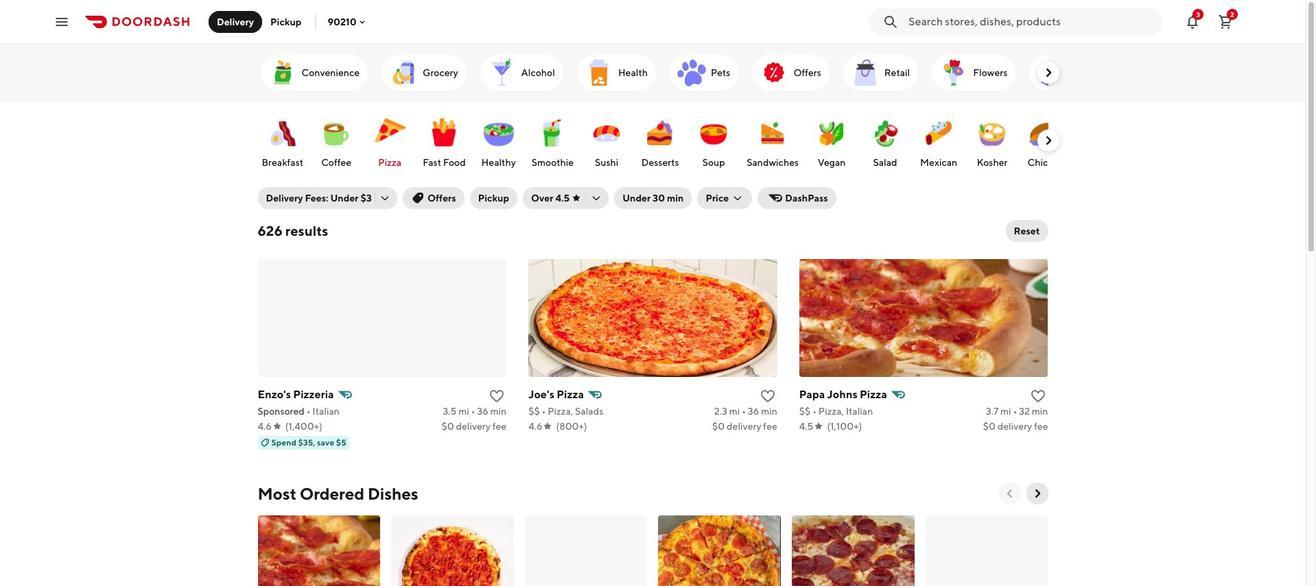 Task type: describe. For each thing, give the bounding box(es) containing it.
convenience
[[302, 67, 360, 78]]

flowers
[[974, 67, 1008, 78]]

$$ • pizza, italian
[[800, 406, 874, 417]]

2 italian from the left
[[846, 406, 874, 417]]

price button
[[698, 187, 753, 209]]

$​0 for papa johns pizza
[[984, 422, 996, 433]]

kosher
[[977, 157, 1008, 168]]

dashpass
[[786, 193, 828, 204]]

alcohol
[[521, 67, 555, 78]]

retail
[[885, 67, 911, 78]]

click to add this store to your saved list image for papa johns pizza
[[1031, 389, 1047, 405]]

$$ • pizza, salads
[[529, 406, 604, 417]]

flowers image
[[938, 56, 971, 89]]

pizza, for pizza
[[548, 406, 573, 417]]

delivery fees: under $3
[[266, 193, 372, 204]]

4.6 for enzo's pizzeria
[[258, 422, 272, 433]]

3 items, open order cart image
[[1218, 13, 1234, 30]]

papa
[[800, 389, 825, 402]]

chicken
[[1028, 157, 1065, 168]]

mi for enzo's pizzeria
[[459, 406, 469, 417]]

over
[[531, 193, 554, 204]]

4.6 for joe's pizza
[[529, 422, 543, 433]]

(1,400+)
[[285, 422, 323, 433]]

min for joe's pizza
[[761, 406, 778, 417]]

enzo's
[[258, 389, 291, 402]]

spend $35, save $5
[[272, 438, 346, 448]]

$$ for joe's
[[529, 406, 540, 417]]

dashpass button
[[758, 187, 837, 209]]

under 30 min button
[[615, 187, 692, 209]]

sushi
[[595, 157, 619, 168]]

papa johns pizza
[[800, 389, 888, 402]]

32
[[1020, 406, 1030, 417]]

2.3
[[715, 406, 728, 417]]

$​0 delivery fee for papa johns pizza
[[984, 422, 1049, 433]]

soup
[[703, 157, 725, 168]]

ordered
[[300, 485, 365, 504]]

$​0 for enzo's pizzeria
[[442, 422, 454, 433]]

Store search: begin typing to search for stores available on DoorDash text field
[[909, 14, 1155, 29]]

grocery image
[[387, 56, 420, 89]]

most ordered dishes
[[258, 485, 418, 504]]

pets
[[711, 67, 731, 78]]

fast food
[[423, 157, 466, 168]]

0 horizontal spatial pizza
[[378, 157, 402, 168]]

3.5
[[443, 406, 457, 417]]

36 for enzo's pizzeria
[[477, 406, 489, 417]]

0 vertical spatial next button of carousel image
[[1042, 134, 1056, 148]]

delivery for papa johns pizza
[[998, 422, 1033, 433]]

4.5 inside button
[[556, 193, 570, 204]]

(1,100+)
[[828, 422, 862, 433]]

results
[[285, 223, 328, 239]]

convenience link
[[261, 55, 368, 91]]

1 horizontal spatial 4.5
[[800, 422, 814, 433]]

enzo's pizzeria
[[258, 389, 334, 402]]

$35,
[[298, 438, 315, 448]]

desserts
[[642, 157, 679, 168]]

1 • from the left
[[307, 406, 311, 417]]

pets image
[[676, 56, 709, 89]]

mi for papa johns pizza
[[1001, 406, 1012, 417]]

salad
[[874, 157, 898, 168]]

626
[[258, 223, 283, 239]]

salads
[[575, 406, 604, 417]]

convenience image
[[266, 56, 299, 89]]

36 for joe's pizza
[[748, 406, 760, 417]]

2 • from the left
[[471, 406, 475, 417]]

health
[[618, 67, 648, 78]]

click to add this store to your saved list image for enzo's pizzeria
[[489, 389, 505, 405]]

over 4.5 button
[[523, 187, 609, 209]]

flowers link
[[932, 55, 1016, 91]]

joe's pizza
[[529, 389, 584, 402]]

offers inside button
[[428, 193, 456, 204]]

over 4.5
[[531, 193, 570, 204]]

min for enzo's pizzeria
[[491, 406, 507, 417]]

spend
[[272, 438, 297, 448]]

90210 button
[[328, 16, 368, 27]]

delivery button
[[209, 11, 262, 33]]



Task type: vqa. For each thing, say whether or not it's contained in the screenshot.
the middle Pizza
yes



Task type: locate. For each thing, give the bounding box(es) containing it.
johns
[[828, 389, 858, 402]]

2 horizontal spatial mi
[[1001, 406, 1012, 417]]

0 horizontal spatial 36
[[477, 406, 489, 417]]

breakfast
[[262, 157, 304, 168]]

reset
[[1014, 226, 1040, 237]]

fast
[[423, 157, 441, 168]]

1 vertical spatial delivery
[[266, 193, 303, 204]]

2 4.6 from the left
[[529, 422, 543, 433]]

health image
[[583, 56, 616, 89]]

pickup button up convenience icon
[[262, 11, 310, 33]]

click to add this store to your saved list image up 3.7 mi • 32 min
[[1031, 389, 1047, 405]]

1 horizontal spatial pizza
[[557, 389, 584, 402]]

under inside button
[[623, 193, 651, 204]]

0 horizontal spatial delivery
[[456, 422, 491, 433]]

catering image
[[1036, 56, 1068, 89]]

1 horizontal spatial pizza,
[[819, 406, 844, 417]]

delivery for enzo's pizzeria
[[456, 422, 491, 433]]

36 right 3.5
[[477, 406, 489, 417]]

1 horizontal spatial under
[[623, 193, 651, 204]]

3 click to add this store to your saved list image from the left
[[1031, 389, 1047, 405]]

1 under from the left
[[331, 193, 359, 204]]

pizza, for johns
[[819, 406, 844, 417]]

0 vertical spatial pickup button
[[262, 11, 310, 33]]

click to add this store to your saved list image up 2.3 mi • 36 min
[[760, 389, 776, 405]]

offers link
[[753, 55, 830, 91]]

italian
[[313, 406, 340, 417], [846, 406, 874, 417]]

pickup button
[[262, 11, 310, 33], [470, 187, 518, 209]]

1 $$ from the left
[[529, 406, 540, 417]]

click to add this store to your saved list image
[[489, 389, 505, 405], [760, 389, 776, 405], [1031, 389, 1047, 405]]

• left 32
[[1014, 406, 1018, 417]]

1 horizontal spatial offers
[[794, 67, 822, 78]]

0 horizontal spatial 4.5
[[556, 193, 570, 204]]

next button of carousel image up chicken
[[1042, 134, 1056, 148]]

1 horizontal spatial $​0 delivery fee
[[713, 422, 778, 433]]

pizza left fast at the top left of page
[[378, 157, 402, 168]]

• right 3.5
[[471, 406, 475, 417]]

1 horizontal spatial fee
[[764, 422, 778, 433]]

0 horizontal spatial mi
[[459, 406, 469, 417]]

offers button
[[403, 187, 465, 209]]

click to add this store to your saved list image for joe's pizza
[[760, 389, 776, 405]]

fee down 2.3 mi • 36 min
[[764, 422, 778, 433]]

under
[[331, 193, 359, 204], [623, 193, 651, 204]]

mi for joe's pizza
[[730, 406, 740, 417]]

$$ for papa
[[800, 406, 811, 417]]

2 under from the left
[[623, 193, 651, 204]]

3 $​0 from the left
[[984, 422, 996, 433]]

1 horizontal spatial mi
[[730, 406, 740, 417]]

fee for joe's pizza
[[764, 422, 778, 433]]

$​0 for joe's pizza
[[713, 422, 725, 433]]

• down joe's
[[542, 406, 546, 417]]

fee for papa johns pizza
[[1035, 422, 1049, 433]]

2 mi from the left
[[730, 406, 740, 417]]

dishes
[[368, 485, 418, 504]]

2 click to add this store to your saved list image from the left
[[760, 389, 776, 405]]

2 pizza, from the left
[[819, 406, 844, 417]]

4.6 down joe's
[[529, 422, 543, 433]]

min right 30
[[667, 193, 684, 204]]

fees:
[[305, 193, 329, 204]]

health link
[[577, 55, 656, 91]]

0 horizontal spatial pickup
[[271, 16, 302, 27]]

$​0 delivery fee for joe's pizza
[[713, 422, 778, 433]]

most
[[258, 485, 297, 504]]

1 fee from the left
[[493, 422, 507, 433]]

1 horizontal spatial pickup button
[[470, 187, 518, 209]]

min right 3.5
[[491, 406, 507, 417]]

2
[[1231, 10, 1235, 18]]

0 vertical spatial delivery
[[217, 16, 254, 27]]

sandwiches
[[747, 157, 799, 168]]

vegan
[[818, 157, 846, 168]]

retail image
[[849, 56, 882, 89]]

3.7 mi • 32 min
[[986, 406, 1049, 417]]

pizza right johns
[[860, 389, 888, 402]]

delivery down 3.7 mi • 32 min
[[998, 422, 1033, 433]]

36 right 2.3
[[748, 406, 760, 417]]

4.5
[[556, 193, 570, 204], [800, 422, 814, 433]]

3 • from the left
[[542, 406, 546, 417]]

2 horizontal spatial $​0
[[984, 422, 996, 433]]

next button of carousel image right previous button of carousel image
[[1031, 487, 1045, 501]]

1 $​0 delivery fee from the left
[[442, 422, 507, 433]]

1 horizontal spatial italian
[[846, 406, 874, 417]]

retail link
[[844, 55, 919, 91]]

2 fee from the left
[[764, 422, 778, 433]]

pizza, up (1,100+)
[[819, 406, 844, 417]]

0 horizontal spatial click to add this store to your saved list image
[[489, 389, 505, 405]]

1 pizza, from the left
[[548, 406, 573, 417]]

alcohol link
[[480, 55, 564, 91]]

delivery inside button
[[217, 16, 254, 27]]

0 horizontal spatial fee
[[493, 422, 507, 433]]

3 $​0 delivery fee from the left
[[984, 422, 1049, 433]]

$​0 down 3.7
[[984, 422, 996, 433]]

2 $​0 from the left
[[713, 422, 725, 433]]

1 horizontal spatial click to add this store to your saved list image
[[760, 389, 776, 405]]

4 • from the left
[[742, 406, 746, 417]]

1 vertical spatial pickup button
[[470, 187, 518, 209]]

• down papa at the right
[[813, 406, 817, 417]]

$​0
[[442, 422, 454, 433], [713, 422, 725, 433], [984, 422, 996, 433]]

$​0 delivery fee down 3.5 mi • 36 min
[[442, 422, 507, 433]]

offers down 'fast food'
[[428, 193, 456, 204]]

coffee
[[321, 157, 352, 168]]

$$ down papa at the right
[[800, 406, 811, 417]]

3.7
[[986, 406, 999, 417]]

next button of carousel image
[[1042, 66, 1056, 80]]

2 horizontal spatial delivery
[[998, 422, 1033, 433]]

italian down pizzeria
[[313, 406, 340, 417]]

•
[[307, 406, 311, 417], [471, 406, 475, 417], [542, 406, 546, 417], [742, 406, 746, 417], [813, 406, 817, 417], [1014, 406, 1018, 417]]

30
[[653, 193, 665, 204]]

2 36 from the left
[[748, 406, 760, 417]]

0 horizontal spatial under
[[331, 193, 359, 204]]

italian up (1,100+)
[[846, 406, 874, 417]]

pizza up $$ • pizza, salads
[[557, 389, 584, 402]]

2 horizontal spatial pizza
[[860, 389, 888, 402]]

grocery
[[423, 67, 458, 78]]

1 italian from the left
[[313, 406, 340, 417]]

2 horizontal spatial fee
[[1035, 422, 1049, 433]]

1 vertical spatial pickup
[[478, 193, 509, 204]]

offers
[[794, 67, 822, 78], [428, 193, 456, 204]]

36
[[477, 406, 489, 417], [748, 406, 760, 417]]

$​0 delivery fee down 3.7 mi • 32 min
[[984, 422, 1049, 433]]

3 delivery from the left
[[998, 422, 1033, 433]]

$3
[[361, 193, 372, 204]]

6 • from the left
[[1014, 406, 1018, 417]]

healthy
[[482, 157, 516, 168]]

open menu image
[[54, 13, 70, 30]]

• up (1,400+)
[[307, 406, 311, 417]]

fee down 3.5 mi • 36 min
[[493, 422, 507, 433]]

0 horizontal spatial pickup button
[[262, 11, 310, 33]]

pickup
[[271, 16, 302, 27], [478, 193, 509, 204]]

1 horizontal spatial delivery
[[727, 422, 762, 433]]

pizzeria
[[293, 389, 334, 402]]

0 vertical spatial pickup
[[271, 16, 302, 27]]

pizza,
[[548, 406, 573, 417], [819, 406, 844, 417]]

1 horizontal spatial 4.6
[[529, 422, 543, 433]]

delivery for delivery
[[217, 16, 254, 27]]

1 delivery from the left
[[456, 422, 491, 433]]

mexican
[[921, 157, 958, 168]]

626 results
[[258, 223, 328, 239]]

$​0 delivery fee down 2.3 mi • 36 min
[[713, 422, 778, 433]]

pickup button down healthy
[[470, 187, 518, 209]]

click to add this store to your saved list image up 3.5 mi • 36 min
[[489, 389, 505, 405]]

4.5 right "over"
[[556, 193, 570, 204]]

• right 2.3
[[742, 406, 746, 417]]

mi right 3.7
[[1001, 406, 1012, 417]]

0 horizontal spatial $$
[[529, 406, 540, 417]]

delivery for delivery fees: under $3
[[266, 193, 303, 204]]

0 horizontal spatial $​0 delivery fee
[[442, 422, 507, 433]]

delivery down 2.3 mi • 36 min
[[727, 422, 762, 433]]

min for papa johns pizza
[[1032, 406, 1049, 417]]

1 horizontal spatial $$
[[800, 406, 811, 417]]

3
[[1197, 10, 1201, 18]]

pizza
[[378, 157, 402, 168], [557, 389, 584, 402], [860, 389, 888, 402]]

1 horizontal spatial pickup
[[478, 193, 509, 204]]

0 horizontal spatial $​0
[[442, 422, 454, 433]]

2 delivery from the left
[[727, 422, 762, 433]]

alcohol image
[[486, 56, 519, 89]]

$$
[[529, 406, 540, 417], [800, 406, 811, 417]]

grocery link
[[382, 55, 467, 91]]

1 36 from the left
[[477, 406, 489, 417]]

min right 32
[[1032, 406, 1049, 417]]

food
[[443, 157, 466, 168]]

$5
[[336, 438, 346, 448]]

sponsored
[[258, 406, 305, 417]]

min inside button
[[667, 193, 684, 204]]

0 vertical spatial offers
[[794, 67, 822, 78]]

reset button
[[1006, 220, 1049, 242]]

$​0 down 2.3
[[713, 422, 725, 433]]

$​0 delivery fee
[[442, 422, 507, 433], [713, 422, 778, 433], [984, 422, 1049, 433]]

(800+)
[[556, 422, 587, 433]]

3.5 mi • 36 min
[[443, 406, 507, 417]]

mi
[[459, 406, 469, 417], [730, 406, 740, 417], [1001, 406, 1012, 417]]

delivery
[[456, 422, 491, 433], [727, 422, 762, 433], [998, 422, 1033, 433]]

1 horizontal spatial delivery
[[266, 193, 303, 204]]

4.6 down "sponsored"
[[258, 422, 272, 433]]

offers inside "link"
[[794, 67, 822, 78]]

mi right 3.5
[[459, 406, 469, 417]]

pets link
[[670, 55, 739, 91]]

2.3 mi • 36 min
[[715, 406, 778, 417]]

5 • from the left
[[813, 406, 817, 417]]

$​0 delivery fee for enzo's pizzeria
[[442, 422, 507, 433]]

mi right 2.3
[[730, 406, 740, 417]]

sponsored • italian
[[258, 406, 340, 417]]

offers image
[[758, 56, 791, 89]]

offers right 'offers' image at the right of the page
[[794, 67, 822, 78]]

fee for enzo's pizzeria
[[493, 422, 507, 433]]

min right 2.3
[[761, 406, 778, 417]]

under left $3
[[331, 193, 359, 204]]

joe's
[[529, 389, 555, 402]]

0 horizontal spatial italian
[[313, 406, 340, 417]]

0 horizontal spatial offers
[[428, 193, 456, 204]]

1 horizontal spatial $​0
[[713, 422, 725, 433]]

1 vertical spatial 4.5
[[800, 422, 814, 433]]

under 30 min
[[623, 193, 684, 204]]

delivery down 3.5 mi • 36 min
[[456, 422, 491, 433]]

3 mi from the left
[[1001, 406, 1012, 417]]

1 $​0 from the left
[[442, 422, 454, 433]]

next button of carousel image
[[1042, 134, 1056, 148], [1031, 487, 1045, 501]]

3 fee from the left
[[1035, 422, 1049, 433]]

4.5 down papa at the right
[[800, 422, 814, 433]]

1 mi from the left
[[459, 406, 469, 417]]

delivery for joe's pizza
[[727, 422, 762, 433]]

fee
[[493, 422, 507, 433], [764, 422, 778, 433], [1035, 422, 1049, 433]]

0 horizontal spatial delivery
[[217, 16, 254, 27]]

notification bell image
[[1185, 13, 1201, 30]]

save
[[317, 438, 335, 448]]

2 horizontal spatial click to add this store to your saved list image
[[1031, 389, 1047, 405]]

pickup right 'delivery' button
[[271, 16, 302, 27]]

1 vertical spatial next button of carousel image
[[1031, 487, 1045, 501]]

1 vertical spatial offers
[[428, 193, 456, 204]]

fee down 3.7 mi • 32 min
[[1035, 422, 1049, 433]]

under left 30
[[623, 193, 651, 204]]

2 horizontal spatial $​0 delivery fee
[[984, 422, 1049, 433]]

0 horizontal spatial 4.6
[[258, 422, 272, 433]]

0 horizontal spatial pizza,
[[548, 406, 573, 417]]

90210
[[328, 16, 357, 27]]

2 button
[[1212, 8, 1240, 35]]

pickup down healthy
[[478, 193, 509, 204]]

1 horizontal spatial 36
[[748, 406, 760, 417]]

pizza, down the joe's pizza
[[548, 406, 573, 417]]

2 $$ from the left
[[800, 406, 811, 417]]

0 vertical spatial 4.5
[[556, 193, 570, 204]]

smoothie
[[532, 157, 574, 168]]

$$ down joe's
[[529, 406, 540, 417]]

1 click to add this store to your saved list image from the left
[[489, 389, 505, 405]]

1 4.6 from the left
[[258, 422, 272, 433]]

$​0 down 3.5
[[442, 422, 454, 433]]

price
[[706, 193, 729, 204]]

previous button of carousel image
[[1003, 487, 1017, 501]]

2 $​0 delivery fee from the left
[[713, 422, 778, 433]]



